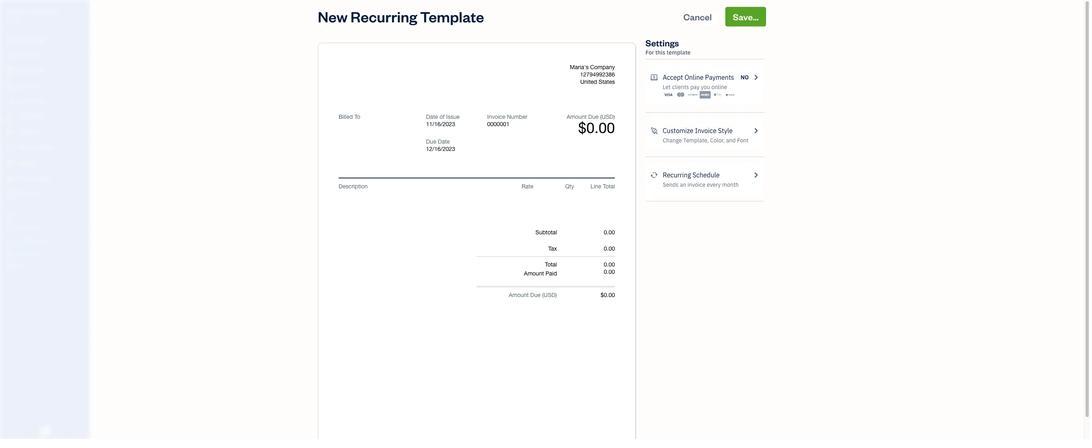 Task type: locate. For each thing, give the bounding box(es) containing it.
1 vertical spatial )
[[556, 292, 557, 299]]

united
[[580, 79, 597, 85]]

settings
[[646, 37, 679, 48]]

color,
[[710, 137, 725, 144]]

estimate image
[[5, 66, 15, 75]]

amount left paid on the bottom right of page
[[524, 271, 544, 277]]

1 vertical spatial company
[[590, 64, 615, 71]]

2 chevronright image from the top
[[752, 170, 760, 180]]

online
[[685, 73, 704, 82]]

2 vertical spatial amount
[[509, 292, 529, 299]]

usd down states
[[602, 114, 614, 120]]

1 horizontal spatial total
[[603, 183, 615, 190]]

date up 12/16/2023
[[438, 139, 450, 145]]

0 vertical spatial usd
[[602, 114, 614, 120]]

1 chevronright image from the top
[[752, 126, 760, 136]]

0000001
[[487, 121, 509, 128]]

12/16/2023 button
[[426, 145, 475, 153]]

pay
[[690, 84, 700, 91]]

issue
[[446, 114, 460, 120]]

usd for amount due ( usd ) $0.00
[[602, 114, 614, 120]]

sends
[[663, 181, 679, 189]]

due down total amount paid
[[530, 292, 541, 299]]

( for amount due ( usd ) $0.00
[[600, 114, 602, 120]]

usd for amount due ( usd )
[[544, 292, 556, 299]]

1 horizontal spatial due
[[530, 292, 541, 299]]

billed
[[339, 114, 353, 120]]

payments
[[705, 73, 734, 82]]

maria's company 12794992386 united states
[[570, 64, 615, 85]]

description
[[339, 183, 368, 190]]

1 vertical spatial maria's
[[570, 64, 589, 71]]

team members image
[[6, 224, 87, 231]]

maria's for maria's company 12794992386 united states
[[570, 64, 589, 71]]

1 horizontal spatial usd
[[602, 114, 614, 120]]

0 vertical spatial company
[[30, 7, 58, 15]]

3 0.00 from the top
[[604, 262, 615, 268]]

( down states
[[600, 114, 602, 120]]

0 horizontal spatial maria's
[[7, 7, 28, 15]]

1 horizontal spatial )
[[614, 114, 615, 120]]

chevronright image
[[752, 73, 760, 82]]

( down total amount paid
[[542, 292, 544, 299]]

online
[[712, 84, 727, 91]]

0000001 button
[[487, 121, 547, 128]]

total
[[603, 183, 615, 190], [545, 262, 557, 268]]

0 horizontal spatial usd
[[544, 292, 556, 299]]

$0.00
[[578, 119, 615, 137], [601, 292, 615, 299]]

maria's up united
[[570, 64, 589, 71]]

0 vertical spatial maria's
[[7, 7, 28, 15]]

discover image
[[688, 91, 699, 99]]

due up 12/16/2023
[[426, 139, 436, 145]]

(
[[600, 114, 602, 120], [542, 292, 544, 299]]

0 vertical spatial )
[[614, 114, 615, 120]]

) for amount due ( usd )
[[556, 292, 557, 299]]

change template, color, and font
[[663, 137, 749, 144]]

invoice up change template, color, and font at the right
[[695, 127, 717, 135]]

due down united
[[588, 114, 599, 120]]

1 vertical spatial due
[[426, 139, 436, 145]]

usd
[[602, 114, 614, 120], [544, 292, 556, 299]]

) inside amount due ( usd ) $0.00
[[614, 114, 615, 120]]

1 vertical spatial total
[[545, 262, 557, 268]]

1 vertical spatial (
[[542, 292, 544, 299]]

due inside amount due ( usd ) $0.00
[[588, 114, 599, 120]]

recurring
[[351, 7, 417, 26], [663, 171, 691, 179]]

0 horizontal spatial invoice
[[487, 114, 505, 120]]

0 horizontal spatial company
[[30, 7, 58, 15]]

0 horizontal spatial )
[[556, 292, 557, 299]]

2 0.00 from the top
[[604, 246, 615, 252]]

0 vertical spatial date
[[426, 114, 438, 120]]

0 vertical spatial (
[[600, 114, 602, 120]]

usd down paid on the bottom right of page
[[544, 292, 556, 299]]

apps image
[[6, 211, 87, 218]]

0 vertical spatial recurring
[[351, 7, 417, 26]]

0 vertical spatial chevronright image
[[752, 126, 760, 136]]

an
[[680, 181, 686, 189]]

usd inside amount due ( usd ) $0.00
[[602, 114, 614, 120]]

1 horizontal spatial maria's
[[570, 64, 589, 71]]

number
[[507, 114, 528, 120]]

company
[[30, 7, 58, 15], [590, 64, 615, 71]]

line total
[[591, 183, 615, 190]]

money image
[[5, 159, 15, 168]]

0 horizontal spatial due
[[426, 139, 436, 145]]

1 vertical spatial recurring
[[663, 171, 691, 179]]

date left the of
[[426, 114, 438, 120]]

company for maria's company 12794992386 united states
[[590, 64, 615, 71]]

2 horizontal spatial due
[[588, 114, 599, 120]]

template,
[[683, 137, 709, 144]]

amount down united
[[567, 114, 587, 120]]

0 vertical spatial due
[[588, 114, 599, 120]]

1 vertical spatial amount
[[524, 271, 544, 277]]

4 0.00 from the top
[[604, 269, 615, 276]]

amount for amount due ( usd ) $0.00
[[567, 114, 587, 120]]

chevronright image for recurring schedule
[[752, 170, 760, 180]]

0 vertical spatial amount
[[567, 114, 587, 120]]

american express image
[[700, 91, 711, 99]]

invoice
[[487, 114, 505, 120], [695, 127, 717, 135]]

1 horizontal spatial company
[[590, 64, 615, 71]]

( inside amount due ( usd ) $0.00
[[600, 114, 602, 120]]

owner
[[7, 16, 22, 22]]

1 vertical spatial chevronright image
[[752, 170, 760, 180]]

total up paid on the bottom right of page
[[545, 262, 557, 268]]

due
[[588, 114, 599, 120], [426, 139, 436, 145], [530, 292, 541, 299]]

0 horizontal spatial (
[[542, 292, 544, 299]]

0 horizontal spatial total
[[545, 262, 557, 268]]

new
[[318, 7, 348, 26]]

states
[[599, 79, 615, 85]]

( for amount due ( usd )
[[542, 292, 544, 299]]

1 horizontal spatial recurring
[[663, 171, 691, 179]]

font
[[737, 137, 749, 144]]

1 vertical spatial date
[[438, 139, 450, 145]]

12/16/2023
[[426, 146, 455, 152]]

line
[[591, 183, 601, 190]]

report image
[[5, 190, 15, 198]]

visa image
[[663, 91, 674, 99]]

rate
[[522, 183, 533, 190]]

to
[[354, 114, 360, 120]]

due for amount due ( usd )
[[530, 292, 541, 299]]

1 vertical spatial invoice
[[695, 127, 717, 135]]

accept
[[663, 73, 683, 82]]

1 0.00 from the top
[[604, 229, 615, 236]]

chevronright image for customize invoice style
[[752, 126, 760, 136]]

) down states
[[614, 114, 615, 120]]

amount down total amount paid
[[509, 292, 529, 299]]

chevronright image
[[752, 126, 760, 136], [752, 170, 760, 180]]

maria's
[[7, 7, 28, 15], [570, 64, 589, 71]]

1 vertical spatial usd
[[544, 292, 556, 299]]

company inside the maria's company owner
[[30, 7, 58, 15]]

amount inside amount due ( usd ) $0.00
[[567, 114, 587, 120]]

of
[[440, 114, 445, 120]]

amount
[[567, 114, 587, 120], [524, 271, 544, 277], [509, 292, 529, 299]]

total right line
[[603, 183, 615, 190]]

1 horizontal spatial invoice
[[695, 127, 717, 135]]

paid
[[546, 271, 557, 277]]

)
[[614, 114, 615, 120], [556, 292, 557, 299]]

and
[[726, 137, 736, 144]]

date
[[426, 114, 438, 120], [438, 139, 450, 145]]

0 vertical spatial invoice
[[487, 114, 505, 120]]

) down paid on the bottom right of page
[[556, 292, 557, 299]]

maria's up owner
[[7, 7, 28, 15]]

0.00
[[604, 229, 615, 236], [604, 246, 615, 252], [604, 262, 615, 268], [604, 269, 615, 276]]

invoice up "0000001"
[[487, 114, 505, 120]]

freshbooks image
[[38, 427, 51, 436]]

company inside the maria's company 12794992386 united states
[[590, 64, 615, 71]]

maria's inside the maria's company owner
[[7, 7, 28, 15]]

date inside date of issue 11/16/2023
[[426, 114, 438, 120]]

2 vertical spatial due
[[530, 292, 541, 299]]

1 horizontal spatial (
[[600, 114, 602, 120]]

main element
[[0, 0, 110, 440]]

you
[[701, 84, 710, 91]]

0 vertical spatial $0.00
[[578, 119, 615, 137]]

amount due ( usd )
[[509, 292, 557, 299]]

maria's inside the maria's company 12794992386 united states
[[570, 64, 589, 71]]



Task type: vqa. For each thing, say whether or not it's contained in the screenshot.
fifth $0.00 USD
no



Task type: describe. For each thing, give the bounding box(es) containing it.
no
[[741, 74, 749, 81]]

chart image
[[5, 175, 15, 183]]

new recurring template
[[318, 7, 484, 26]]

schedule
[[693, 171, 720, 179]]

invoice number 0000001
[[487, 114, 528, 128]]

change
[[663, 137, 682, 144]]

bank image
[[725, 91, 736, 99]]

timer image
[[5, 144, 15, 152]]

accept online payments
[[663, 73, 734, 82]]

let
[[663, 84, 671, 91]]

payment image
[[5, 97, 15, 106]]

invoice image
[[5, 82, 15, 90]]

due date 12/16/2023
[[426, 139, 455, 152]]

invoice
[[688, 181, 706, 189]]

template
[[420, 7, 484, 26]]

expense image
[[5, 113, 15, 121]]

maria's company owner
[[7, 7, 58, 22]]

onlinesales image
[[650, 73, 658, 82]]

0 vertical spatial total
[[603, 183, 615, 190]]

tax
[[548, 246, 557, 252]]

bank connections image
[[6, 250, 87, 257]]

total amount paid
[[524, 262, 557, 277]]

11/16/2023 button
[[426, 121, 475, 128]]

settings for this template
[[646, 37, 691, 56]]

save… button
[[726, 7, 766, 26]]

save…
[[733, 11, 759, 22]]

template
[[667, 49, 691, 56]]

billed to
[[339, 114, 360, 120]]

11/16/2023
[[426, 121, 455, 128]]

mastercard image
[[675, 91, 686, 99]]

1 vertical spatial $0.00
[[601, 292, 615, 299]]

date inside "due date 12/16/2023"
[[438, 139, 450, 145]]

customize
[[663, 127, 694, 135]]

month
[[722, 181, 739, 189]]

customize invoice style
[[663, 127, 733, 135]]

every
[[707, 181, 721, 189]]

apple pay image
[[712, 91, 723, 99]]

amount inside total amount paid
[[524, 271, 544, 277]]

cancel
[[683, 11, 712, 22]]

invoice inside invoice number 0000001
[[487, 114, 505, 120]]

) for amount due ( usd ) $0.00
[[614, 114, 615, 120]]

paintbrush image
[[650, 126, 658, 136]]

$0.00 inside amount due ( usd ) $0.00
[[578, 119, 615, 137]]

maria's for maria's company owner
[[7, 7, 28, 15]]

items and services image
[[6, 237, 87, 244]]

0 horizontal spatial recurring
[[351, 7, 417, 26]]

project image
[[5, 128, 15, 137]]

amount for amount due ( usd )
[[509, 292, 529, 299]]

this
[[655, 49, 665, 56]]

refresh image
[[650, 170, 658, 180]]

date of issue 11/16/2023
[[426, 114, 460, 128]]

subtotal
[[536, 229, 557, 236]]

settings image
[[6, 263, 87, 270]]

0.00 0.00
[[604, 262, 615, 276]]

for
[[646, 49, 654, 56]]

recurring schedule
[[663, 171, 720, 179]]

dashboard image
[[5, 35, 15, 44]]

let clients pay you online
[[663, 84, 727, 91]]

style
[[718, 127, 733, 135]]

clients
[[672, 84, 689, 91]]

cancel button
[[676, 7, 719, 26]]

company for maria's company owner
[[30, 7, 58, 15]]

due for amount due ( usd ) $0.00
[[588, 114, 599, 120]]

amount due ( usd ) $0.00
[[567, 114, 615, 137]]

due inside "due date 12/16/2023"
[[426, 139, 436, 145]]

client image
[[5, 51, 15, 59]]

qty
[[565, 183, 574, 190]]

12794992386
[[580, 71, 615, 78]]

total inside total amount paid
[[545, 262, 557, 268]]

sends an invoice every month
[[663, 181, 739, 189]]



